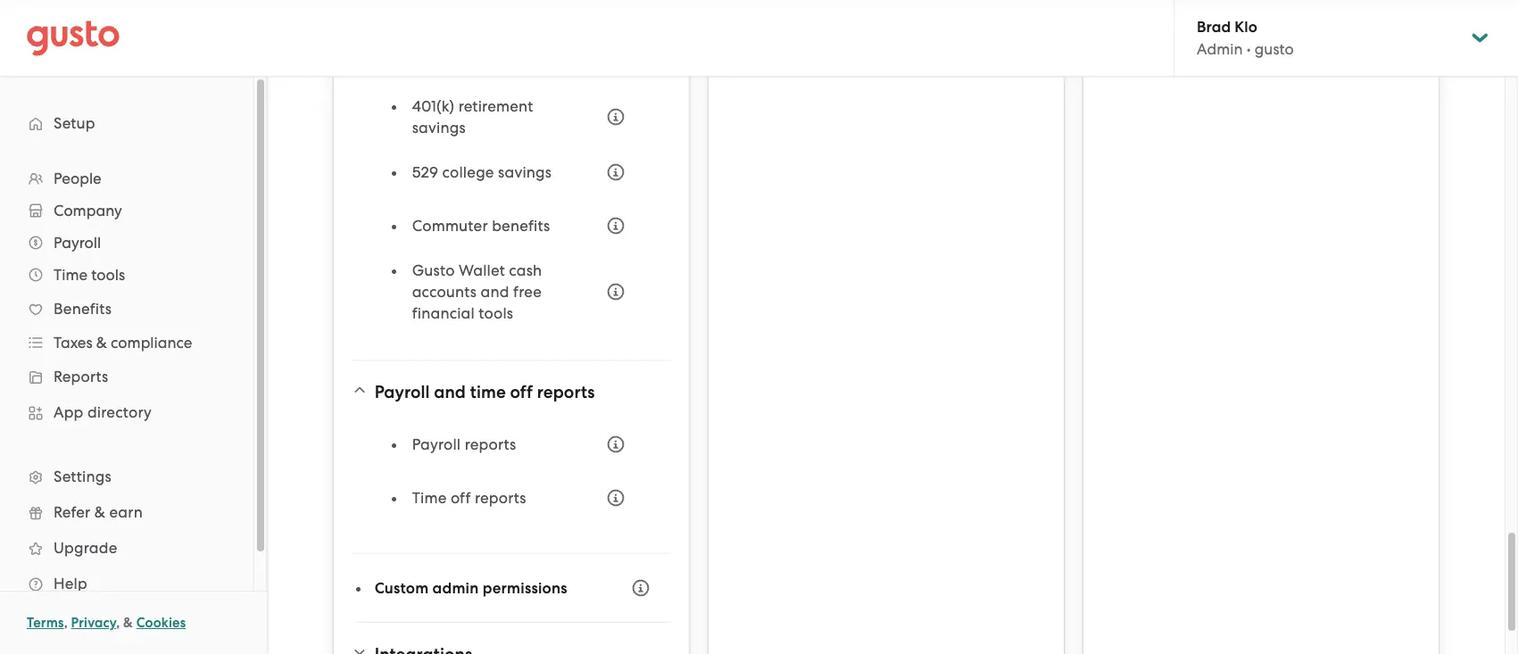 Task type: locate. For each thing, give the bounding box(es) containing it.
&
[[96, 334, 107, 352], [94, 504, 105, 521], [123, 615, 133, 631]]

payroll reports
[[412, 436, 516, 454]]

and left time
[[434, 382, 466, 403]]

and
[[481, 283, 510, 301], [434, 382, 466, 403]]

0 vertical spatial &
[[96, 334, 107, 352]]

list containing payroll reports
[[393, 425, 636, 532]]

1 vertical spatial time
[[412, 489, 447, 507]]

reports down time
[[465, 436, 516, 454]]

reports right time
[[537, 382, 595, 403]]

0 vertical spatial savings
[[412, 119, 466, 137]]

off right time
[[510, 382, 533, 403]]

reports link
[[18, 361, 236, 393]]

0 horizontal spatial ,
[[64, 615, 68, 631]]

payroll button
[[18, 227, 236, 259]]

and inside payroll and time off reports dropdown button
[[434, 382, 466, 403]]

directory
[[87, 404, 152, 421]]

payroll up payroll reports on the left
[[375, 382, 430, 403]]

payroll
[[54, 234, 101, 252], [375, 382, 430, 403], [412, 436, 461, 454]]

, left privacy link
[[64, 615, 68, 631]]

terms , privacy , & cookies
[[27, 615, 186, 631]]

payroll for payroll
[[54, 234, 101, 252]]

accounts
[[412, 283, 477, 301]]

& for compliance
[[96, 334, 107, 352]]

1 horizontal spatial and
[[481, 283, 510, 301]]

time
[[54, 266, 88, 284], [412, 489, 447, 507]]

help
[[54, 575, 87, 593]]

payroll for payroll reports
[[412, 436, 461, 454]]

1 horizontal spatial savings
[[498, 163, 552, 181]]

gusto navigation element
[[0, 77, 254, 630]]

1 horizontal spatial tools
[[479, 304, 514, 322]]

1 vertical spatial payroll
[[375, 382, 430, 403]]

payroll inside dropdown button
[[54, 234, 101, 252]]

savings down 401(k)
[[412, 119, 466, 137]]

setup
[[54, 114, 95, 132]]

savings for college
[[498, 163, 552, 181]]

0 vertical spatial and
[[481, 283, 510, 301]]

reports down payroll reports on the left
[[475, 489, 526, 507]]

klo
[[1235, 18, 1258, 37]]

tools down "payroll" dropdown button
[[91, 266, 125, 284]]

benefits
[[492, 217, 550, 235]]

1 vertical spatial and
[[434, 382, 466, 403]]

terms
[[27, 615, 64, 631]]

0 vertical spatial tools
[[91, 266, 125, 284]]

& left earn
[[94, 504, 105, 521]]

tools
[[91, 266, 125, 284], [479, 304, 514, 322]]

0 horizontal spatial time
[[54, 266, 88, 284]]

1 horizontal spatial time
[[412, 489, 447, 507]]

0 vertical spatial time
[[54, 266, 88, 284]]

1 , from the left
[[64, 615, 68, 631]]

time down payroll reports on the left
[[412, 489, 447, 507]]

payroll down "company"
[[54, 234, 101, 252]]

wallet
[[459, 262, 505, 279]]

admin
[[1197, 40, 1243, 58]]

2 vertical spatial reports
[[475, 489, 526, 507]]

benefits link
[[18, 293, 236, 325]]

payroll and time off reports button
[[351, 371, 671, 414]]

help link
[[18, 568, 236, 600]]

custom admin permissions
[[375, 579, 567, 598]]

benefits
[[54, 300, 112, 318]]

0 horizontal spatial and
[[434, 382, 466, 403]]

time inside dropdown button
[[54, 266, 88, 284]]

privacy
[[71, 615, 116, 631]]

,
[[64, 615, 68, 631], [116, 615, 120, 631]]

tools inside dropdown button
[[91, 266, 125, 284]]

list containing 401(k) retirement savings
[[393, 0, 636, 338]]

upgrade link
[[18, 532, 236, 564]]

savings
[[412, 119, 466, 137], [498, 163, 552, 181]]

1 vertical spatial &
[[94, 504, 105, 521]]

list
[[393, 0, 636, 338], [0, 162, 254, 602], [393, 425, 636, 532]]

& right taxes on the bottom
[[96, 334, 107, 352]]

taxes
[[54, 334, 93, 352]]

payroll for payroll and time off reports
[[375, 382, 430, 403]]

1 horizontal spatial ,
[[116, 615, 120, 631]]

time for time tools
[[54, 266, 88, 284]]

people
[[54, 170, 102, 187]]

time
[[470, 382, 506, 403]]

0 vertical spatial payroll
[[54, 234, 101, 252]]

tools down free
[[479, 304, 514, 322]]

off
[[510, 382, 533, 403], [451, 489, 471, 507]]

off down payroll reports on the left
[[451, 489, 471, 507]]

company button
[[18, 195, 236, 227]]

time up the benefits
[[54, 266, 88, 284]]

savings up benefits
[[498, 163, 552, 181]]

0 vertical spatial off
[[510, 382, 533, 403]]

permissions
[[483, 579, 567, 598]]

1 vertical spatial tools
[[479, 304, 514, 322]]

company
[[54, 202, 122, 220]]

529 college savings
[[412, 163, 552, 181]]

0 horizontal spatial tools
[[91, 266, 125, 284]]

gusto wallet cash accounts and free financial tools
[[412, 262, 542, 322]]

commuter
[[412, 217, 488, 235]]

& inside dropdown button
[[96, 334, 107, 352]]

upgrade
[[54, 539, 117, 557]]

529
[[412, 163, 439, 181]]

& left cookies button
[[123, 615, 133, 631]]

payroll up the time off reports
[[412, 436, 461, 454]]

and down wallet
[[481, 283, 510, 301]]

payroll inside dropdown button
[[375, 382, 430, 403]]

1 vertical spatial savings
[[498, 163, 552, 181]]

0 horizontal spatial off
[[451, 489, 471, 507]]

reports
[[54, 368, 108, 386]]

, down 'help' link
[[116, 615, 120, 631]]

0 horizontal spatial savings
[[412, 119, 466, 137]]

1 horizontal spatial off
[[510, 382, 533, 403]]

retirement
[[459, 97, 533, 115]]

savings for retirement
[[412, 119, 466, 137]]

2 vertical spatial payroll
[[412, 436, 461, 454]]

1 vertical spatial off
[[451, 489, 471, 507]]

free
[[513, 283, 542, 301]]

reports
[[537, 382, 595, 403], [465, 436, 516, 454], [475, 489, 526, 507]]

savings inside 401(k) retirement savings
[[412, 119, 466, 137]]

time for time off reports
[[412, 489, 447, 507]]

0 vertical spatial reports
[[537, 382, 595, 403]]



Task type: describe. For each thing, give the bounding box(es) containing it.
college
[[442, 163, 494, 181]]

tools inside gusto wallet cash accounts and free financial tools
[[479, 304, 514, 322]]

compliance
[[111, 334, 192, 352]]

app directory
[[54, 404, 152, 421]]

privacy link
[[71, 615, 116, 631]]

2 , from the left
[[116, 615, 120, 631]]

cookies button
[[136, 612, 186, 634]]

earn
[[109, 504, 143, 521]]

refer & earn
[[54, 504, 143, 521]]

settings
[[54, 468, 112, 486]]

commuter benefits
[[412, 217, 550, 235]]

cookies
[[136, 615, 186, 631]]

app
[[54, 404, 83, 421]]

taxes & compliance
[[54, 334, 192, 352]]

terms link
[[27, 615, 64, 631]]

settings link
[[18, 461, 236, 493]]

financial
[[412, 304, 475, 322]]

brad
[[1197, 18, 1231, 37]]

admin
[[433, 579, 479, 598]]

gusto
[[1255, 40, 1294, 58]]

setup link
[[18, 107, 236, 139]]

2 vertical spatial &
[[123, 615, 133, 631]]

list containing people
[[0, 162, 254, 602]]

and inside gusto wallet cash accounts and free financial tools
[[481, 283, 510, 301]]

payroll and time off reports
[[375, 382, 595, 403]]

time off reports
[[412, 489, 526, 507]]

app directory link
[[18, 396, 236, 429]]

people button
[[18, 162, 236, 195]]

refer
[[54, 504, 91, 521]]

reports inside payroll and time off reports dropdown button
[[537, 382, 595, 403]]

& for earn
[[94, 504, 105, 521]]

cash
[[509, 262, 542, 279]]

time tools
[[54, 266, 125, 284]]

custom
[[375, 579, 429, 598]]

•
[[1247, 40, 1251, 58]]

1 vertical spatial reports
[[465, 436, 516, 454]]

taxes & compliance button
[[18, 327, 236, 359]]

time tools button
[[18, 259, 236, 291]]

home image
[[27, 20, 120, 56]]

401(k) retirement savings
[[412, 97, 533, 137]]

brad klo admin • gusto
[[1197, 18, 1294, 58]]

off inside payroll and time off reports dropdown button
[[510, 382, 533, 403]]

gusto
[[412, 262, 455, 279]]

401(k)
[[412, 97, 455, 115]]

off inside list
[[451, 489, 471, 507]]

refer & earn link
[[18, 496, 236, 529]]



Task type: vqa. For each thing, say whether or not it's contained in the screenshot.
rightmost savings
yes



